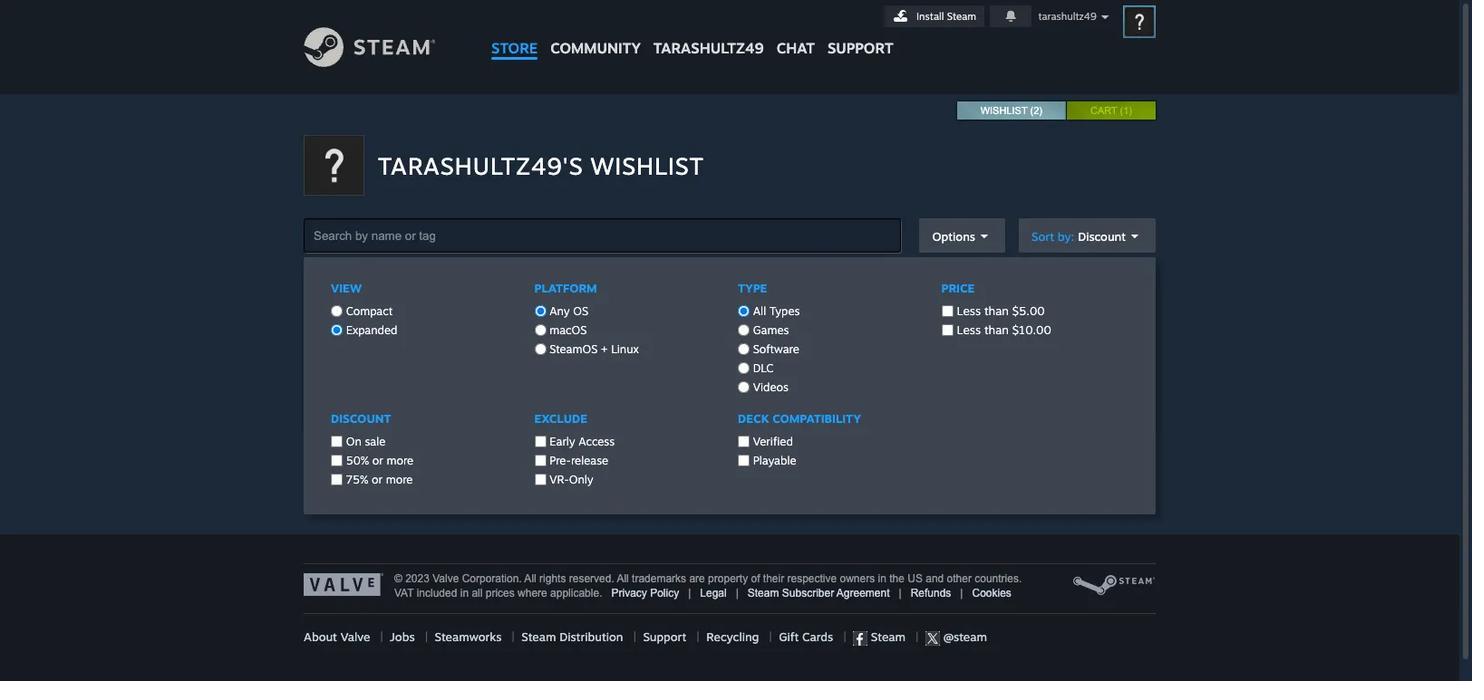 Task type: vqa. For each thing, say whether or not it's contained in the screenshot.
tarashultz49 to the bottom
yes



Task type: locate. For each thing, give the bounding box(es) containing it.
expanded
[[343, 324, 398, 337]]

| right steamworks
[[512, 630, 515, 645]]

1 vertical spatial than
[[985, 323, 1009, 337]]

1 vertical spatial in
[[460, 588, 469, 600]]

than down less than $5.00
[[985, 323, 1009, 337]]

owners
[[840, 573, 875, 586]]

valve right about
[[341, 630, 370, 645]]

release
[[600, 345, 641, 358]]

on
[[346, 435, 362, 449]]

$9.99
[[1001, 345, 1032, 359]]

1 vertical spatial tarashultz49
[[654, 39, 764, 57]]

None checkbox
[[942, 306, 953, 317], [942, 325, 953, 336], [534, 436, 546, 448], [738, 436, 750, 448], [331, 455, 343, 467], [331, 474, 343, 486], [942, 306, 953, 317], [942, 325, 953, 336], [534, 436, 546, 448], [738, 436, 750, 448], [331, 455, 343, 467], [331, 474, 343, 486]]

support
[[643, 630, 687, 645]]

( right "2"
[[1120, 105, 1124, 116]]

0 horizontal spatial in
[[460, 588, 469, 600]]

any
[[550, 305, 570, 318]]

1 vertical spatial 75%
[[346, 473, 368, 487]]

steam link
[[853, 630, 906, 646]]

person
[[736, 403, 767, 416]]

None radio
[[331, 306, 343, 317], [534, 306, 546, 317], [738, 325, 750, 336], [738, 344, 750, 355], [738, 382, 750, 393], [331, 306, 343, 317], [534, 306, 546, 317], [738, 325, 750, 336], [738, 344, 750, 355], [738, 382, 750, 393]]

wishlist                 ( 2 )
[[981, 105, 1043, 116]]

1 vertical spatial more
[[386, 473, 413, 487]]

steam down agreement on the right bottom
[[868, 630, 906, 645]]

about valve link
[[304, 630, 370, 645]]

store link
[[485, 0, 544, 66]]

|
[[688, 588, 691, 600], [736, 588, 739, 600], [899, 588, 902, 600], [960, 588, 963, 600], [380, 630, 383, 645], [425, 630, 428, 645], [512, 630, 515, 645], [634, 630, 636, 645], [697, 630, 700, 645], [769, 630, 772, 645], [844, 630, 846, 645], [906, 630, 926, 645]]

1 horizontal spatial in
[[878, 573, 887, 586]]

0 vertical spatial tarashultz49
[[1038, 10, 1097, 23]]

1 ) from the left
[[1039, 105, 1043, 116]]

0 vertical spatial less
[[957, 304, 981, 318]]

less
[[957, 304, 981, 318], [957, 323, 981, 337]]

or up '75% or more'
[[372, 454, 383, 468]]

less than $10.00
[[957, 323, 1051, 337]]

in left "all"
[[460, 588, 469, 600]]

or for 75%
[[372, 473, 383, 487]]

steamworks
[[435, 630, 502, 645]]

cart right to
[[1099, 337, 1125, 355]]

other
[[947, 573, 972, 586]]

cards
[[802, 630, 833, 645]]

discount right by:
[[1078, 229, 1126, 243]]

gears 5 link
[[600, 288, 1142, 316]]

None checkbox
[[331, 436, 343, 448], [534, 455, 546, 467], [738, 455, 750, 467], [534, 474, 546, 486], [331, 436, 343, 448], [534, 455, 546, 467], [738, 455, 750, 467], [534, 474, 546, 486]]

all up privacy
[[617, 573, 629, 586]]

0 vertical spatial valve
[[433, 573, 459, 586]]

playable
[[750, 454, 797, 468]]

steam down 'of'
[[748, 588, 779, 600]]

cart inside "link"
[[1099, 337, 1125, 355]]

less for less than $10.00
[[957, 323, 981, 337]]

corporation.
[[462, 573, 522, 586]]

access
[[579, 435, 615, 449]]

valve software image
[[304, 574, 384, 597], [1073, 574, 1156, 597]]

less for less than $5.00
[[957, 304, 981, 318]]

@steam link
[[926, 630, 987, 646]]

© 2023 valve corporation.  all rights reserved.  all trademarks are property of their respective owners in the us and other countries. vat included in all prices where applicable. privacy policy | legal | steam subscriber agreement | refunds | cookies
[[394, 573, 1022, 600]]

0 vertical spatial cart
[[1091, 105, 1117, 116]]

$39.99
[[999, 333, 1032, 345]]

cart
[[1091, 105, 1117, 116], [1099, 337, 1125, 355]]

1 horizontal spatial )
[[1129, 105, 1132, 116]]

more down "50% or more"
[[386, 473, 413, 487]]

2 ( from the left
[[1120, 105, 1124, 116]]

tarashultz49's
[[378, 151, 583, 180]]

add
[[1054, 337, 1079, 355]]

0 vertical spatial 75%
[[940, 333, 988, 362]]

0 horizontal spatial valve software image
[[304, 574, 384, 597]]

None radio
[[738, 306, 750, 317], [331, 325, 343, 336], [534, 325, 546, 336], [534, 344, 546, 355], [738, 363, 750, 374], [738, 306, 750, 317], [331, 325, 343, 336], [534, 325, 546, 336], [534, 344, 546, 355], [738, 363, 750, 374]]

)
[[1039, 105, 1043, 116], [1129, 105, 1132, 116]]

( for 2
[[1030, 105, 1034, 116]]

1 horizontal spatial (
[[1120, 105, 1124, 116]]

9,
[[747, 345, 756, 358]]

0 vertical spatial than
[[985, 304, 1009, 318]]

property
[[708, 573, 748, 586]]

75% left the $39.99 $9.99
[[940, 333, 988, 362]]

sort
[[1032, 229, 1055, 243]]

0 vertical spatial in
[[878, 573, 887, 586]]

0 horizontal spatial tarashultz49
[[654, 39, 764, 57]]

2
[[1034, 105, 1039, 116]]

| down refunds "link"
[[906, 630, 926, 645]]

in left the
[[878, 573, 887, 586]]

all
[[753, 305, 766, 318], [524, 573, 536, 586], [617, 573, 629, 586]]

are
[[689, 573, 705, 586]]

1 than from the top
[[985, 304, 1009, 318]]

date:
[[644, 345, 671, 358]]

( right wishlist
[[1030, 105, 1034, 116]]

gift
[[779, 630, 799, 645]]

1 vertical spatial or
[[372, 473, 383, 487]]

early
[[550, 435, 575, 449]]

| down are
[[688, 588, 691, 600]]

valve up included
[[433, 573, 459, 586]]

discount up on sale
[[331, 412, 391, 426]]

1 horizontal spatial all
[[617, 573, 629, 586]]

| left gift
[[769, 630, 772, 645]]

) for 2
[[1039, 105, 1043, 116]]

all types
[[750, 305, 800, 318]]

| down the
[[899, 588, 902, 600]]

1 less from the top
[[957, 304, 981, 318]]

options
[[932, 229, 976, 243]]

0 horizontal spatial )
[[1039, 105, 1043, 116]]

pre-
[[550, 454, 571, 468]]

2 ) from the left
[[1129, 105, 1132, 116]]

1 valve software image from the left
[[304, 574, 384, 597]]

0 horizontal spatial 75%
[[346, 473, 368, 487]]

1 vertical spatial less
[[957, 323, 981, 337]]

75% down 50%
[[346, 473, 368, 487]]

games
[[750, 324, 789, 337]]

third-
[[709, 403, 736, 416]]

0 vertical spatial more
[[387, 454, 414, 468]]

or down "50% or more"
[[372, 473, 383, 487]]

0 horizontal spatial (
[[1030, 105, 1034, 116]]

cart left 1
[[1091, 105, 1117, 116]]

of
[[751, 573, 760, 586]]

types
[[770, 305, 800, 318]]

all up games
[[753, 305, 766, 318]]

more up '75% or more'
[[387, 454, 414, 468]]

tarashultz49 link
[[647, 0, 770, 66]]

1 horizontal spatial tarashultz49
[[1038, 10, 1097, 23]]

1
[[1124, 105, 1129, 116]]

price
[[942, 281, 975, 296]]

all up where
[[524, 573, 536, 586]]

| left support link
[[634, 630, 636, 645]]

| right support
[[697, 630, 700, 645]]

install steam
[[917, 10, 977, 23]]

| down other
[[960, 588, 963, 600]]

2 than from the top
[[985, 323, 1009, 337]]

1 vertical spatial cart
[[1099, 337, 1125, 355]]

less down price
[[957, 304, 981, 318]]

0 vertical spatial or
[[372, 454, 383, 468]]

-75%
[[929, 333, 988, 362]]

vr-only
[[546, 473, 594, 487]]

1 horizontal spatial discount
[[1078, 229, 1126, 243]]

compact
[[343, 305, 393, 318]]

$39.99 $9.99
[[999, 333, 1032, 359]]

support link
[[643, 630, 687, 645]]

2 less from the top
[[957, 323, 981, 337]]

all
[[472, 588, 483, 600]]

install steam link
[[885, 5, 985, 27]]

1 vertical spatial valve
[[341, 630, 370, 645]]

applicable.
[[550, 588, 602, 600]]

vat
[[394, 588, 414, 600]]

tarashultz49's wishlist
[[378, 151, 704, 180]]

platform
[[534, 281, 597, 296]]

75% or more
[[343, 473, 413, 487]]

support
[[828, 39, 894, 57]]

than
[[985, 304, 1009, 318], [985, 323, 1009, 337]]

than up less than $10.00
[[985, 304, 1009, 318]]

1 horizontal spatial valve software image
[[1073, 574, 1156, 597]]

1 ( from the left
[[1030, 105, 1034, 116]]

@steam
[[940, 630, 987, 645]]

support link
[[821, 0, 900, 62]]

overall
[[600, 331, 643, 344]]

tarashultz49 inside tarashultz49 link
[[654, 39, 764, 57]]

jobs link
[[390, 630, 415, 645]]

reviews:
[[646, 331, 691, 344]]

less down less than $5.00
[[957, 323, 981, 337]]

more for 50% or more
[[387, 454, 414, 468]]

refunds link
[[911, 588, 951, 600]]

install
[[917, 10, 944, 23]]

1 vertical spatial discount
[[331, 412, 391, 426]]

-
[[929, 333, 940, 362]]

1 horizontal spatial valve
[[433, 573, 459, 586]]



Task type: describe. For each thing, give the bounding box(es) containing it.
0 horizontal spatial all
[[524, 573, 536, 586]]

steam distribution link
[[522, 630, 623, 645]]

vr-
[[550, 473, 569, 487]]

recycling
[[706, 630, 759, 645]]

( for 1
[[1120, 105, 1124, 116]]

$10.00
[[1013, 323, 1051, 337]]

| down property
[[736, 588, 739, 600]]

cookies link
[[972, 588, 1012, 600]]

software
[[750, 343, 800, 356]]

5
[[659, 290, 672, 315]]

1 horizontal spatial 75%
[[940, 333, 988, 362]]

pre-release
[[546, 454, 608, 468]]

0 horizontal spatial discount
[[331, 412, 391, 426]]

legal link
[[700, 588, 727, 600]]

| right 'cards'
[[844, 630, 846, 645]]

to
[[1083, 337, 1095, 355]]

than for $10.00
[[985, 323, 1009, 337]]

steam inside "link"
[[868, 630, 906, 645]]

about valve | jobs | steamworks | steam distribution | support | recycling | gift cards |
[[304, 630, 853, 645]]

refunds
[[911, 588, 951, 600]]

videos
[[750, 381, 789, 394]]

steam subscriber agreement link
[[748, 588, 890, 600]]

add to cart link
[[1039, 332, 1140, 361]]

deck compatibility
[[738, 412, 861, 426]]

where
[[518, 588, 547, 600]]

gears 5
[[600, 290, 672, 315]]

os
[[573, 305, 589, 318]]

| left the jobs
[[380, 630, 383, 645]]

than for $5.00
[[985, 304, 1009, 318]]

us
[[908, 573, 923, 586]]

50% or more
[[343, 454, 414, 468]]

wishlist
[[981, 105, 1028, 116]]

privacy
[[612, 588, 647, 600]]

prices
[[486, 588, 515, 600]]

subscriber
[[782, 588, 834, 600]]

steam inside © 2023 valve corporation.  all rights reserved.  all trademarks are property of their respective owners in the us and other countries. vat included in all prices where applicable. privacy policy | legal | steam subscriber agreement | refunds | cookies
[[748, 588, 779, 600]]

dlc
[[750, 362, 774, 375]]

shooter
[[770, 403, 806, 416]]

steamos + linux
[[546, 343, 639, 356]]

or for 50%
[[372, 454, 383, 468]]

gift cards link
[[779, 630, 833, 645]]

©
[[394, 573, 402, 586]]

distribution
[[560, 630, 623, 645]]

mostly
[[727, 331, 765, 344]]

multiplayer
[[820, 403, 870, 416]]

recycling link
[[706, 630, 759, 645]]

+
[[601, 343, 608, 356]]

third-person shooter
[[709, 403, 806, 416]]

jobs
[[390, 630, 415, 645]]

mostly positive release date:
[[600, 331, 810, 358]]

reserved.
[[569, 573, 614, 586]]

community link
[[544, 0, 647, 66]]

steam down where
[[522, 630, 556, 645]]

view
[[331, 281, 362, 296]]

) for 1
[[1129, 105, 1132, 116]]

wishlist
[[591, 151, 704, 180]]

type
[[738, 281, 767, 296]]

more for 75% or more
[[386, 473, 413, 487]]

countries.
[[975, 573, 1022, 586]]

by:
[[1058, 229, 1075, 243]]

store
[[491, 39, 538, 57]]

included
[[417, 588, 457, 600]]

legal
[[700, 588, 727, 600]]

Search by name or tag text field
[[304, 219, 902, 253]]

respective
[[787, 573, 837, 586]]

deck
[[738, 412, 769, 426]]

valve inside © 2023 valve corporation.  all rights reserved.  all trademarks are property of their respective owners in the us and other countries. vat included in all prices where applicable. privacy policy | legal | steam subscriber agreement | refunds | cookies
[[433, 573, 459, 586]]

agreement
[[837, 588, 890, 600]]

overall reviews:
[[600, 331, 691, 344]]

cart         ( 1 )
[[1091, 105, 1132, 116]]

release
[[571, 454, 608, 468]]

steamworks link
[[435, 630, 502, 645]]

2023
[[405, 573, 430, 586]]

50%
[[346, 454, 369, 468]]

0 vertical spatial discount
[[1078, 229, 1126, 243]]

chat
[[777, 39, 815, 57]]

compatibility
[[773, 412, 861, 426]]

steamos
[[550, 343, 598, 356]]

linux
[[611, 343, 639, 356]]

0 horizontal spatial valve
[[341, 630, 370, 645]]

2019
[[759, 345, 783, 358]]

rights
[[539, 573, 566, 586]]

$5.00
[[1013, 304, 1045, 318]]

2 valve software image from the left
[[1073, 574, 1156, 597]]

their
[[763, 573, 784, 586]]

privacy policy link
[[612, 588, 679, 600]]

trademarks
[[632, 573, 686, 586]]

sep
[[727, 345, 744, 358]]

the
[[890, 573, 905, 586]]

2 horizontal spatial all
[[753, 305, 766, 318]]

only
[[569, 473, 594, 487]]

early access
[[546, 435, 615, 449]]

any os
[[546, 305, 589, 318]]

cookies
[[972, 588, 1012, 600]]

| right the jobs
[[425, 630, 428, 645]]

steam right install
[[947, 10, 977, 23]]

on sale
[[343, 435, 386, 449]]



